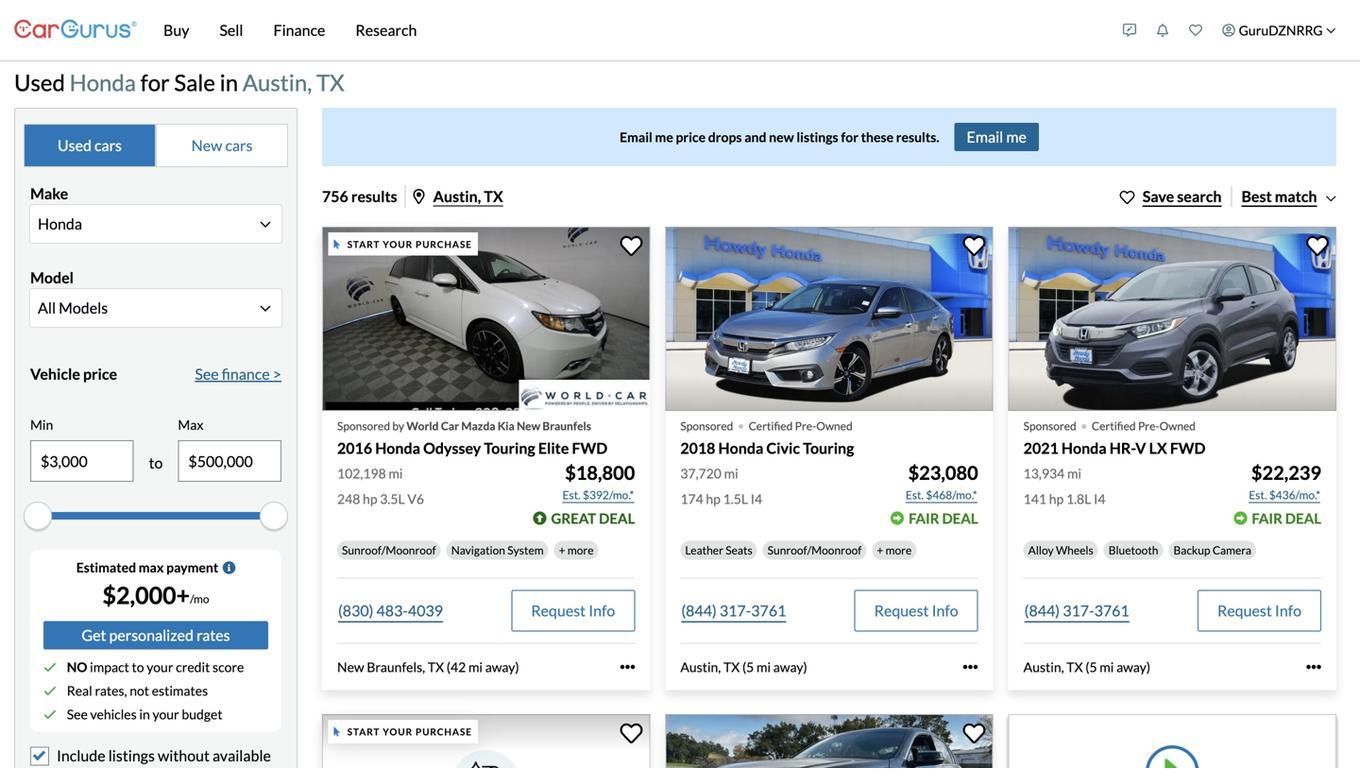 Task type: describe. For each thing, give the bounding box(es) containing it.
new inside sponsored by world car mazda kia new braunfels 2016 honda odyssey touring elite fwd
[[517, 419, 541, 433]]

483-
[[377, 601, 408, 620]]

0 vertical spatial for
[[140, 69, 170, 96]]

menu bar containing buy
[[137, 0, 1114, 60]]

hp for $23,080
[[706, 491, 721, 507]]

request info button for $22,239
[[1198, 590, 1322, 632]]

include listings without available pricing
[[57, 747, 271, 768]]

(830) 483-4039
[[338, 601, 443, 620]]

see vehicles in your budget
[[67, 707, 223, 723]]

without
[[158, 747, 210, 765]]

1.8l
[[1067, 491, 1092, 507]]

start for mouse pointer image inside the the start your purchase link
[[347, 726, 380, 738]]

include
[[57, 747, 105, 765]]

gurudznrrg button
[[1213, 4, 1347, 57]]

start your purchase for 2nd mouse pointer image from the bottom of the page
[[347, 238, 472, 250]]

seats
[[726, 543, 753, 557]]

touring inside sponsored by world car mazda kia new braunfels 2016 honda odyssey touring elite fwd
[[484, 439, 536, 458]]

see finance >
[[195, 365, 282, 383]]

174
[[681, 491, 704, 507]]

estimates
[[152, 683, 208, 699]]

finance
[[274, 21, 325, 39]]

sell
[[220, 21, 243, 39]]

new
[[769, 129, 794, 145]]

pricing
[[57, 765, 102, 768]]

/mo
[[190, 592, 209, 606]]

est. for $23,080
[[906, 488, 924, 502]]

(830) 483-4039 button
[[337, 590, 444, 632]]

estimated max payment
[[76, 560, 219, 576]]

and
[[745, 129, 767, 145]]

payment
[[166, 560, 219, 576]]

request info for $18,800
[[531, 601, 616, 620]]

rates
[[197, 626, 230, 645]]

finance button
[[258, 0, 341, 60]]

$18,800 est. $392/mo.*
[[563, 462, 635, 502]]

new for new cars
[[191, 136, 222, 154]]

buy
[[163, 21, 189, 39]]

$2,000+
[[102, 581, 190, 610]]

odyssey
[[423, 439, 481, 458]]

email for email me price drops and new listings for these results.
[[620, 129, 653, 145]]

hp for $18,800
[[363, 491, 378, 507]]

save
[[1143, 187, 1175, 205]]

1 horizontal spatial to
[[149, 454, 163, 472]]

(844) 317-3761 button for $22,239
[[1024, 590, 1131, 632]]

save search
[[1143, 187, 1222, 205]]

austin, tx (5 mi away) for $23,080
[[681, 659, 808, 675]]

1 horizontal spatial listings
[[797, 129, 839, 145]]

backup
[[1174, 543, 1211, 557]]

open notifications image
[[1157, 24, 1170, 37]]

honda down the cargurus logo homepage link
[[70, 69, 136, 96]]

3.5l
[[380, 491, 405, 507]]

141
[[1024, 491, 1047, 507]]

+ more for ·
[[877, 543, 912, 557]]

navigation
[[451, 543, 506, 557]]

modern steel metallic 2021 honda hr-v lx fwd suv / crossover front-wheel drive automatic image
[[1009, 227, 1337, 411]]

no impact to your credit score
[[67, 659, 244, 675]]

results
[[351, 187, 398, 205]]

me for email me
[[1007, 127, 1027, 146]]

cars for new cars
[[225, 136, 253, 154]]

austin, tx
[[433, 187, 504, 205]]

honda inside sponsored · certified pre-owned 2021 honda hr-v lx fwd
[[1062, 439, 1107, 458]]

leather seats
[[685, 543, 753, 557]]

(5 for $22,239
[[1086, 659, 1098, 675]]

317- for $22,239
[[1063, 601, 1095, 620]]

317- for $23,080
[[720, 601, 752, 620]]

cargurus logo homepage link link
[[14, 3, 137, 57]]

chevron down image
[[1327, 25, 1337, 35]]

1 check image from the top
[[43, 661, 57, 674]]

user icon image
[[1223, 24, 1236, 37]]

est. for $22,239
[[1250, 488, 1268, 502]]

2021
[[1024, 439, 1059, 458]]

$436/mo.*
[[1270, 488, 1321, 502]]

get
[[82, 626, 106, 645]]

>
[[273, 365, 282, 383]]

2 sunroof/moonroof from the left
[[768, 543, 862, 557]]

mi inside 102,198 mi 248 hp 3.5l v6
[[389, 465, 403, 481]]

results.
[[897, 129, 940, 145]]

37,720
[[681, 465, 722, 481]]

0 horizontal spatial price
[[83, 365, 117, 383]]

sell button
[[205, 0, 258, 60]]

est. $392/mo.* button
[[562, 486, 635, 505]]

1 horizontal spatial for
[[841, 129, 859, 145]]

car
[[441, 419, 459, 433]]

2 check image from the top
[[43, 708, 57, 721]]

more for world car mazda kia new braunfels
[[568, 543, 594, 557]]

v
[[1136, 439, 1147, 458]]

756
[[322, 187, 349, 205]]

fwd inside sponsored · certified pre-owned 2021 honda hr-v lx fwd
[[1171, 439, 1206, 458]]

sponsored · certified pre-owned 2018 honda civic touring
[[681, 407, 855, 458]]

2016
[[337, 439, 372, 458]]

vehicles
[[90, 707, 137, 723]]

leather
[[685, 543, 724, 557]]

max
[[178, 417, 204, 433]]

fair deal for $22,239
[[1253, 510, 1322, 527]]

mi inside 37,720 mi 174 hp 1.5l i4
[[724, 465, 739, 481]]

personalized
[[109, 626, 194, 645]]

fair deal for $23,080
[[909, 510, 979, 527]]

credit
[[176, 659, 210, 675]]

(42
[[447, 659, 466, 675]]

see finance > link
[[195, 363, 282, 385]]

camera
[[1213, 543, 1252, 557]]

info for $23,080
[[932, 601, 959, 620]]

world car mazda kia new braunfels image
[[519, 380, 651, 411]]

your down results
[[383, 238, 413, 250]]

vehicle
[[30, 365, 80, 383]]

see for see finance >
[[195, 365, 219, 383]]

sponsored for $22,239
[[1024, 419, 1077, 433]]

$23,080
[[909, 462, 979, 484]]

info for $18,800
[[589, 601, 616, 620]]

add a car review image
[[1124, 24, 1137, 37]]

$23,080 est. $468/mo.*
[[906, 462, 979, 502]]

get personalized rates button
[[43, 621, 268, 650]]

map marker alt image
[[414, 189, 425, 204]]

vehicle price
[[30, 365, 117, 383]]

your inside the start your purchase link
[[383, 726, 413, 738]]

gurudznrrg menu
[[1114, 4, 1347, 57]]

away) for $23,080
[[774, 659, 808, 675]]

+ more for world car mazda kia new braunfels
[[559, 543, 594, 557]]

pre- for $22,239
[[1139, 419, 1160, 433]]

email for email me
[[967, 127, 1004, 146]]

request info button for $23,080
[[855, 590, 979, 632]]

(830)
[[338, 601, 374, 620]]

rates,
[[95, 683, 127, 699]]

hr-
[[1110, 439, 1136, 458]]

3761 for $23,080
[[752, 601, 787, 620]]

ellipsis h image for $22,239
[[1307, 660, 1322, 675]]

mi inside 13,934 mi 141 hp 1.8l i4
[[1068, 465, 1082, 481]]

email me price drops and new listings for these results.
[[620, 129, 940, 145]]

hp for $22,239
[[1050, 491, 1064, 507]]

+ for world car mazda kia new braunfels
[[559, 543, 566, 557]]

pre- for $23,080
[[795, 419, 817, 433]]

ellipsis h image for $18,800
[[620, 660, 635, 675]]

braunfels
[[543, 419, 592, 433]]

request for $18,800
[[531, 601, 586, 620]]

lunar silver metallic 2018 honda civic touring sedan front-wheel drive continuously variable transmission image
[[666, 227, 994, 411]]

max
[[139, 560, 164, 576]]

i4 for $23,080
[[751, 491, 763, 507]]

(844) 317-3761 for $23,080
[[682, 601, 787, 620]]

no
[[67, 659, 87, 675]]



Task type: locate. For each thing, give the bounding box(es) containing it.
2 horizontal spatial ellipsis h image
[[1307, 660, 1322, 675]]

email right results.
[[967, 127, 1004, 146]]

i4 inside 37,720 mi 174 hp 1.5l i4
[[751, 491, 763, 507]]

braunfels,
[[367, 659, 425, 675]]

start down braunfels,
[[347, 726, 380, 738]]

0 horizontal spatial new
[[191, 136, 222, 154]]

1 est. from the left
[[563, 488, 581, 502]]

Min text field
[[31, 441, 133, 481]]

(844) for $23,080
[[682, 601, 717, 620]]

fair for $23,080
[[909, 510, 940, 527]]

2 info from the left
[[932, 601, 959, 620]]

2 · from the left
[[1081, 407, 1089, 442]]

2 (844) from the left
[[1025, 601, 1060, 620]]

deal down $468/mo.*
[[943, 510, 979, 527]]

fair down est. $436/mo.* button
[[1253, 510, 1283, 527]]

3 ellipsis h image from the left
[[1307, 660, 1322, 675]]

certified inside sponsored · certified pre-owned 2018 honda civic touring
[[749, 419, 793, 433]]

1 (844) 317-3761 button from the left
[[681, 590, 788, 632]]

used down the cargurus logo homepage link
[[14, 69, 65, 96]]

hp inside 102,198 mi 248 hp 3.5l v6
[[363, 491, 378, 507]]

fwd right lx
[[1171, 439, 1206, 458]]

i4 right 1.8l
[[1094, 491, 1106, 507]]

cars for used cars
[[95, 136, 122, 154]]

0 horizontal spatial touring
[[484, 439, 536, 458]]

1 horizontal spatial pre-
[[1139, 419, 1160, 433]]

2 est. from the left
[[906, 488, 924, 502]]

see left finance
[[195, 365, 219, 383]]

est. inside $22,239 est. $436/mo.*
[[1250, 488, 1268, 502]]

1 horizontal spatial (5
[[1086, 659, 1098, 675]]

0 horizontal spatial away)
[[485, 659, 519, 675]]

owned for $23,080
[[817, 419, 853, 433]]

0 horizontal spatial 317-
[[720, 601, 752, 620]]

3 request info button from the left
[[1198, 590, 1322, 632]]

2 i4 from the left
[[1094, 491, 1106, 507]]

world
[[407, 419, 439, 433]]

est. up great
[[563, 488, 581, 502]]

est. $436/mo.* button
[[1249, 486, 1322, 505]]

honda down by on the left bottom of the page
[[375, 439, 421, 458]]

· inside sponsored · certified pre-owned 2021 honda hr-v lx fwd
[[1081, 407, 1089, 442]]

to left the max text field
[[149, 454, 163, 472]]

fair down the est. $468/mo.* button
[[909, 510, 940, 527]]

touring right civic
[[803, 439, 855, 458]]

see down "real"
[[67, 707, 88, 723]]

2 deal from the left
[[943, 510, 979, 527]]

0 vertical spatial to
[[149, 454, 163, 472]]

est. down $22,239
[[1250, 488, 1268, 502]]

used up make
[[58, 136, 92, 154]]

2 (5 from the left
[[1086, 659, 1098, 675]]

· for $22,239
[[1081, 407, 1089, 442]]

1 horizontal spatial owned
[[1160, 419, 1196, 433]]

1 horizontal spatial deal
[[943, 510, 979, 527]]

2 start your purchase from the top
[[347, 726, 472, 738]]

mi
[[389, 465, 403, 481], [724, 465, 739, 481], [1068, 465, 1082, 481], [469, 659, 483, 675], [757, 659, 771, 675], [1100, 659, 1115, 675]]

1 317- from the left
[[720, 601, 752, 620]]

touring inside sponsored · certified pre-owned 2018 honda civic touring
[[803, 439, 855, 458]]

3 est. from the left
[[1250, 488, 1268, 502]]

3761 down bluetooth
[[1095, 601, 1130, 620]]

est.
[[563, 488, 581, 502], [906, 488, 924, 502], [1250, 488, 1268, 502]]

listings inside include listings without available pricing
[[108, 747, 155, 765]]

1 horizontal spatial away)
[[774, 659, 808, 675]]

email me
[[967, 127, 1027, 146]]

backup camera
[[1174, 543, 1252, 557]]

in down not
[[139, 707, 150, 723]]

1 horizontal spatial (844) 317-3761
[[1025, 601, 1130, 620]]

i4 inside 13,934 mi 141 hp 1.8l i4
[[1094, 491, 1106, 507]]

saved cars image
[[1190, 24, 1203, 37]]

1 owned from the left
[[817, 419, 853, 433]]

1 vertical spatial for
[[841, 129, 859, 145]]

request info for $22,239
[[1218, 601, 1302, 620]]

1 horizontal spatial +
[[877, 543, 884, 557]]

info
[[589, 601, 616, 620], [932, 601, 959, 620], [1276, 601, 1302, 620]]

hp inside 13,934 mi 141 hp 1.8l i4
[[1050, 491, 1064, 507]]

used inside button
[[58, 136, 92, 154]]

1 horizontal spatial in
[[220, 69, 238, 96]]

(844) 317-3761 button for $23,080
[[681, 590, 788, 632]]

2 certified from the left
[[1092, 419, 1137, 433]]

102,198 mi 248 hp 3.5l v6
[[337, 465, 424, 507]]

1 fwd from the left
[[572, 439, 608, 458]]

new braunfels, tx (42 mi away)
[[337, 659, 519, 675]]

mouse pointer image inside the start your purchase link
[[334, 727, 340, 737]]

hp inside 37,720 mi 174 hp 1.5l i4
[[706, 491, 721, 507]]

(844) down the 'leather'
[[682, 601, 717, 620]]

0 horizontal spatial (844) 317-3761
[[682, 601, 787, 620]]

sponsored inside sponsored · certified pre-owned 2021 honda hr-v lx fwd
[[1024, 419, 1077, 433]]

0 horizontal spatial to
[[132, 659, 144, 675]]

new inside button
[[191, 136, 222, 154]]

2 sponsored from the left
[[681, 419, 734, 433]]

deal down $392/mo.*
[[599, 510, 635, 527]]

+ more down great
[[559, 543, 594, 557]]

0 horizontal spatial pre-
[[795, 419, 817, 433]]

est. down $23,080
[[906, 488, 924, 502]]

1 horizontal spatial hp
[[706, 491, 721, 507]]

2 horizontal spatial sponsored
[[1024, 419, 1077, 433]]

· left civic
[[738, 407, 745, 442]]

1 vertical spatial purchase
[[416, 726, 472, 738]]

these
[[862, 129, 894, 145]]

pre-
[[795, 419, 817, 433], [1139, 419, 1160, 433]]

(844) 317-3761 button down wheels
[[1024, 590, 1131, 632]]

price left drops
[[676, 129, 706, 145]]

2 horizontal spatial request info button
[[1198, 590, 1322, 632]]

3 hp from the left
[[1050, 491, 1064, 507]]

0 horizontal spatial fair deal
[[909, 510, 979, 527]]

great deal
[[551, 510, 635, 527]]

request for $23,080
[[875, 601, 929, 620]]

menu bar
[[137, 0, 1114, 60]]

(844) 317-3761 button
[[681, 590, 788, 632], [1024, 590, 1131, 632]]

0 horizontal spatial (844) 317-3761 button
[[681, 590, 788, 632]]

impact
[[90, 659, 129, 675]]

check image up check image
[[43, 661, 57, 674]]

0 vertical spatial check image
[[43, 661, 57, 674]]

1 sunroof/moonroof from the left
[[342, 543, 436, 557]]

2 request info button from the left
[[855, 590, 979, 632]]

sunroof/moonroof right seats
[[768, 543, 862, 557]]

for left these at the right
[[841, 129, 859, 145]]

civic
[[767, 439, 800, 458]]

price right vehicle
[[83, 365, 117, 383]]

2 horizontal spatial new
[[517, 419, 541, 433]]

email inside button
[[967, 127, 1004, 146]]

new right kia on the bottom of page
[[517, 419, 541, 433]]

new for new braunfels, tx (42 mi away)
[[337, 659, 364, 675]]

listings down see vehicles in your budget
[[108, 747, 155, 765]]

1 more from the left
[[568, 543, 594, 557]]

ellipsis h image
[[620, 660, 635, 675], [964, 660, 979, 675], [1307, 660, 1322, 675]]

certified for $23,080
[[749, 419, 793, 433]]

2 away) from the left
[[774, 659, 808, 675]]

purchase for mouse pointer image inside the the start your purchase link
[[416, 726, 472, 738]]

gray 2017 honda accord v6 ex-l fwd sedan front-wheel drive 6-speed automatic image
[[666, 714, 994, 768]]

317- down wheels
[[1063, 601, 1095, 620]]

by
[[393, 419, 405, 433]]

white diamond pearl 2016 honda odyssey touring elite fwd minivan front-wheel drive 6-speed automatic image
[[322, 227, 651, 411]]

1.5l
[[724, 491, 749, 507]]

2 horizontal spatial request info
[[1218, 601, 1302, 620]]

listings right new
[[797, 129, 839, 145]]

0 horizontal spatial sponsored
[[337, 419, 390, 433]]

0 horizontal spatial + more
[[559, 543, 594, 557]]

1 horizontal spatial austin, tx (5 mi away)
[[1024, 659, 1151, 675]]

2 touring from the left
[[803, 439, 855, 458]]

vehicle photo unavailable image
[[322, 714, 651, 768]]

purchase
[[416, 238, 472, 250], [416, 726, 472, 738]]

1 + from the left
[[559, 543, 566, 557]]

3 deal from the left
[[1286, 510, 1322, 527]]

drops
[[709, 129, 742, 145]]

2 austin, tx (5 mi away) from the left
[[1024, 659, 1151, 675]]

0 horizontal spatial fair
[[909, 510, 940, 527]]

2 horizontal spatial info
[[1276, 601, 1302, 620]]

1 ellipsis h image from the left
[[620, 660, 635, 675]]

3 info from the left
[[1276, 601, 1302, 620]]

1 vertical spatial listings
[[108, 747, 155, 765]]

2 request info from the left
[[875, 601, 959, 620]]

1 horizontal spatial + more
[[877, 543, 912, 557]]

2 more from the left
[[886, 543, 912, 557]]

fair deal down est. $436/mo.* button
[[1253, 510, 1322, 527]]

2 317- from the left
[[1063, 601, 1095, 620]]

2 horizontal spatial away)
[[1117, 659, 1151, 675]]

1 vertical spatial mouse pointer image
[[334, 727, 340, 737]]

honda inside sponsored by world car mazda kia new braunfels 2016 honda odyssey touring elite fwd
[[375, 439, 421, 458]]

email me button
[[955, 123, 1039, 151]]

1 horizontal spatial cars
[[225, 136, 253, 154]]

cargurus logo homepage link image
[[14, 3, 137, 57]]

102,198
[[337, 465, 386, 481]]

1 vertical spatial start your purchase
[[347, 726, 472, 738]]

1 vertical spatial new
[[517, 419, 541, 433]]

v6
[[408, 491, 424, 507]]

start your purchase down braunfels,
[[347, 726, 472, 738]]

0 horizontal spatial (5
[[743, 659, 754, 675]]

248
[[337, 491, 360, 507]]

check image down check image
[[43, 708, 57, 721]]

0 horizontal spatial (844)
[[682, 601, 717, 620]]

1 i4 from the left
[[751, 491, 763, 507]]

2018
[[681, 439, 716, 458]]

check image
[[43, 685, 57, 698]]

1 pre- from the left
[[795, 419, 817, 433]]

i4 right 1.5l
[[751, 491, 763, 507]]

away) for $22,239
[[1117, 659, 1151, 675]]

1 purchase from the top
[[416, 238, 472, 250]]

1 3761 from the left
[[752, 601, 787, 620]]

1 austin, tx (5 mi away) from the left
[[681, 659, 808, 675]]

2 (844) 317-3761 button from the left
[[1024, 590, 1131, 632]]

1 horizontal spatial ·
[[1081, 407, 1089, 442]]

start your purchase down map marker alt icon
[[347, 238, 472, 250]]

1 horizontal spatial est.
[[906, 488, 924, 502]]

start for 2nd mouse pointer image from the bottom of the page
[[347, 238, 380, 250]]

2 horizontal spatial hp
[[1050, 491, 1064, 507]]

2 3761 from the left
[[1095, 601, 1130, 620]]

buy button
[[148, 0, 205, 60]]

2 (844) 317-3761 from the left
[[1025, 601, 1130, 620]]

pre- up civic
[[795, 419, 817, 433]]

sponsored up 2021
[[1024, 419, 1077, 433]]

more for ·
[[886, 543, 912, 557]]

check image
[[43, 661, 57, 674], [43, 708, 57, 721]]

alloy
[[1029, 543, 1054, 557]]

1 horizontal spatial 317-
[[1063, 601, 1095, 620]]

0 horizontal spatial cars
[[95, 136, 122, 154]]

Max text field
[[179, 441, 281, 481]]

0 vertical spatial in
[[220, 69, 238, 96]]

0 vertical spatial mouse pointer image
[[334, 239, 340, 249]]

me for email me price drops and new listings for these results.
[[655, 129, 674, 145]]

(844) down alloy
[[1025, 601, 1060, 620]]

lx
[[1150, 439, 1168, 458]]

3761 down seats
[[752, 601, 787, 620]]

0 horizontal spatial listings
[[108, 747, 155, 765]]

$2,000+ /mo
[[102, 581, 209, 610]]

fair for $22,239
[[1253, 510, 1283, 527]]

finance
[[222, 365, 270, 383]]

used for used honda for sale in austin, tx
[[14, 69, 65, 96]]

1 mouse pointer image from the top
[[334, 239, 340, 249]]

0 horizontal spatial request
[[531, 601, 586, 620]]

$22,239
[[1252, 462, 1322, 484]]

bluetooth
[[1109, 543, 1159, 557]]

1 horizontal spatial sunroof/moonroof
[[768, 543, 862, 557]]

honda left the hr-
[[1062, 439, 1107, 458]]

research button
[[341, 0, 432, 60]]

purchase down (42
[[416, 726, 472, 738]]

0 horizontal spatial est.
[[563, 488, 581, 502]]

2 fair from the left
[[1253, 510, 1283, 527]]

(5 for $23,080
[[743, 659, 754, 675]]

2 start from the top
[[347, 726, 380, 738]]

0 horizontal spatial ·
[[738, 407, 745, 442]]

request info button for $18,800
[[512, 590, 635, 632]]

1 vertical spatial in
[[139, 707, 150, 723]]

1 horizontal spatial touring
[[803, 439, 855, 458]]

pre- inside sponsored · certified pre-owned 2018 honda civic touring
[[795, 419, 817, 433]]

13,934 mi 141 hp 1.8l i4
[[1024, 465, 1106, 507]]

info for $22,239
[[1276, 601, 1302, 620]]

1 vertical spatial check image
[[43, 708, 57, 721]]

1 horizontal spatial (844) 317-3761 button
[[1024, 590, 1131, 632]]

great
[[551, 510, 597, 527]]

+ for ·
[[877, 543, 884, 557]]

(844) 317-3761 down wheels
[[1025, 601, 1130, 620]]

fair deal down the est. $468/mo.* button
[[909, 510, 979, 527]]

0 horizontal spatial fwd
[[572, 439, 608, 458]]

0 vertical spatial listings
[[797, 129, 839, 145]]

research
[[356, 21, 417, 39]]

2 hp from the left
[[706, 491, 721, 507]]

317- down seats
[[720, 601, 752, 620]]

your down estimates
[[153, 707, 179, 723]]

+
[[559, 543, 566, 557], [877, 543, 884, 557]]

alloy wheels
[[1029, 543, 1094, 557]]

touring down kia on the bottom of page
[[484, 439, 536, 458]]

new cars button
[[156, 124, 288, 167]]

your up estimates
[[147, 659, 173, 675]]

3 request from the left
[[1218, 601, 1273, 620]]

away)
[[485, 659, 519, 675], [774, 659, 808, 675], [1117, 659, 1151, 675]]

2 + from the left
[[877, 543, 884, 557]]

deal for $22,239
[[1286, 510, 1322, 527]]

hp
[[363, 491, 378, 507], [706, 491, 721, 507], [1050, 491, 1064, 507]]

1 horizontal spatial certified
[[1092, 419, 1137, 433]]

0 vertical spatial price
[[676, 129, 706, 145]]

owned inside sponsored · certified pre-owned 2018 honda civic touring
[[817, 419, 853, 433]]

3 sponsored from the left
[[1024, 419, 1077, 433]]

0 vertical spatial start
[[347, 238, 380, 250]]

756 results
[[322, 187, 398, 205]]

est. $468/mo.* button
[[905, 486, 979, 505]]

sale
[[174, 69, 215, 96]]

(844) 317-3761 button down seats
[[681, 590, 788, 632]]

sponsored inside sponsored · certified pre-owned 2018 honda civic touring
[[681, 419, 734, 433]]

2 request from the left
[[875, 601, 929, 620]]

new left braunfels,
[[337, 659, 364, 675]]

1 horizontal spatial request info button
[[855, 590, 979, 632]]

deal for $18,800
[[599, 510, 635, 527]]

1 sponsored from the left
[[337, 419, 390, 433]]

0 horizontal spatial +
[[559, 543, 566, 557]]

request for $22,239
[[1218, 601, 1273, 620]]

est. inside the $18,800 est. $392/mo.*
[[563, 488, 581, 502]]

touring
[[484, 439, 536, 458], [803, 439, 855, 458]]

hp right '141'
[[1050, 491, 1064, 507]]

13,934
[[1024, 465, 1065, 481]]

1 · from the left
[[738, 407, 745, 442]]

1 start from the top
[[347, 238, 380, 250]]

estimated
[[76, 560, 136, 576]]

model
[[30, 268, 74, 287]]

(844) for $22,239
[[1025, 601, 1060, 620]]

0 horizontal spatial ellipsis h image
[[620, 660, 635, 675]]

sponsored up 2018
[[681, 419, 734, 433]]

start down the 756 results at left
[[347, 238, 380, 250]]

score
[[213, 659, 244, 675]]

3761 for $22,239
[[1095, 601, 1130, 620]]

1 + more from the left
[[559, 543, 594, 557]]

to up real rates, not estimates at the left of page
[[132, 659, 144, 675]]

sponsored for $18,800
[[337, 419, 390, 433]]

honda left civic
[[719, 439, 764, 458]]

1 horizontal spatial see
[[195, 365, 219, 383]]

used for used cars
[[58, 136, 92, 154]]

1 horizontal spatial price
[[676, 129, 706, 145]]

more
[[568, 543, 594, 557], [886, 543, 912, 557]]

deal down $436/mo.*
[[1286, 510, 1322, 527]]

0 vertical spatial new
[[191, 136, 222, 154]]

fwd up $18,800
[[572, 439, 608, 458]]

1 horizontal spatial more
[[886, 543, 912, 557]]

0 horizontal spatial me
[[655, 129, 674, 145]]

+ more down the est. $468/mo.* button
[[877, 543, 912, 557]]

1 vertical spatial price
[[83, 365, 117, 383]]

2 fwd from the left
[[1171, 439, 1206, 458]]

1 vertical spatial to
[[132, 659, 144, 675]]

1 fair from the left
[[909, 510, 940, 527]]

$392/mo.*
[[583, 488, 634, 502]]

used cars
[[58, 136, 122, 154]]

honda inside sponsored · certified pre-owned 2018 honda civic touring
[[719, 439, 764, 458]]

your down braunfels,
[[383, 726, 413, 738]]

1 horizontal spatial i4
[[1094, 491, 1106, 507]]

3 request info from the left
[[1218, 601, 1302, 620]]

mazda
[[462, 419, 496, 433]]

0 horizontal spatial austin, tx (5 mi away)
[[681, 659, 808, 675]]

1 horizontal spatial 3761
[[1095, 601, 1130, 620]]

more down the est. $468/mo.* button
[[886, 543, 912, 557]]

sunroof/moonroof down 3.5l
[[342, 543, 436, 557]]

0 horizontal spatial owned
[[817, 419, 853, 433]]

owned inside sponsored · certified pre-owned 2021 honda hr-v lx fwd
[[1160, 419, 1196, 433]]

elite
[[539, 439, 569, 458]]

0 horizontal spatial hp
[[363, 491, 378, 507]]

est. for $18,800
[[563, 488, 581, 502]]

1 certified from the left
[[749, 419, 793, 433]]

2 horizontal spatial deal
[[1286, 510, 1322, 527]]

sponsored
[[337, 419, 390, 433], [681, 419, 734, 433], [1024, 419, 1077, 433]]

email left drops
[[620, 129, 653, 145]]

gurudznrrg menu item
[[1213, 4, 1347, 57]]

$22,239 est. $436/mo.*
[[1250, 462, 1322, 502]]

honda
[[70, 69, 136, 96], [375, 439, 421, 458], [719, 439, 764, 458], [1062, 439, 1107, 458]]

· left the hr-
[[1081, 407, 1089, 442]]

sunroof/moonroof
[[342, 543, 436, 557], [768, 543, 862, 557]]

sponsored for $23,080
[[681, 419, 734, 433]]

1 deal from the left
[[599, 510, 635, 527]]

0 horizontal spatial request info button
[[512, 590, 635, 632]]

1 (5 from the left
[[743, 659, 754, 675]]

0 vertical spatial see
[[195, 365, 219, 383]]

purchase for 2nd mouse pointer image from the bottom of the page
[[416, 238, 472, 250]]

1 horizontal spatial email
[[967, 127, 1004, 146]]

for left sale
[[140, 69, 170, 96]]

i4 for $22,239
[[1094, 491, 1106, 507]]

budget
[[182, 707, 223, 723]]

start your purchase for mouse pointer image inside the the start your purchase link
[[347, 726, 472, 738]]

1 horizontal spatial request
[[875, 601, 929, 620]]

email
[[967, 127, 1004, 146], [620, 129, 653, 145]]

0 horizontal spatial request info
[[531, 601, 616, 620]]

1 touring from the left
[[484, 439, 536, 458]]

317-
[[720, 601, 752, 620], [1063, 601, 1095, 620]]

2 mouse pointer image from the top
[[334, 727, 340, 737]]

· for $23,080
[[738, 407, 745, 442]]

0 horizontal spatial certified
[[749, 419, 793, 433]]

hp right 174
[[706, 491, 721, 507]]

see for see vehicles in your budget
[[67, 707, 88, 723]]

1 horizontal spatial (844)
[[1025, 601, 1060, 620]]

available
[[213, 747, 271, 765]]

sponsored up 2016
[[337, 419, 390, 433]]

1 request info button from the left
[[512, 590, 635, 632]]

1 horizontal spatial ellipsis h image
[[964, 660, 979, 675]]

certified for $22,239
[[1092, 419, 1137, 433]]

2 pre- from the left
[[1139, 419, 1160, 433]]

kia
[[498, 419, 515, 433]]

austin, tx button
[[414, 187, 504, 205]]

austin, tx (5 mi away) for $22,239
[[1024, 659, 1151, 675]]

0 horizontal spatial deal
[[599, 510, 635, 527]]

sponsored · certified pre-owned 2021 honda hr-v lx fwd
[[1024, 407, 1206, 458]]

1 hp from the left
[[363, 491, 378, 507]]

est. inside $23,080 est. $468/mo.*
[[906, 488, 924, 502]]

certified up the hr-
[[1092, 419, 1137, 433]]

1 request from the left
[[531, 601, 586, 620]]

get personalized rates
[[82, 626, 230, 645]]

info circle image
[[222, 561, 236, 574]]

certified inside sponsored · certified pre-owned 2021 honda hr-v lx fwd
[[1092, 419, 1137, 433]]

1 info from the left
[[589, 601, 616, 620]]

2 owned from the left
[[1160, 419, 1196, 433]]

owned for $22,239
[[1160, 419, 1196, 433]]

1 horizontal spatial new
[[337, 659, 364, 675]]

1 horizontal spatial fair
[[1253, 510, 1283, 527]]

1 cars from the left
[[95, 136, 122, 154]]

· inside sponsored · certified pre-owned 2018 honda civic touring
[[738, 407, 745, 442]]

0 vertical spatial used
[[14, 69, 65, 96]]

deal for $23,080
[[943, 510, 979, 527]]

fwd inside sponsored by world car mazda kia new braunfels 2016 honda odyssey touring elite fwd
[[572, 439, 608, 458]]

request info for $23,080
[[875, 601, 959, 620]]

pre- inside sponsored · certified pre-owned 2021 honda hr-v lx fwd
[[1139, 419, 1160, 433]]

0 horizontal spatial i4
[[751, 491, 763, 507]]

0 vertical spatial purchase
[[416, 238, 472, 250]]

1 horizontal spatial request info
[[875, 601, 959, 620]]

(844) 317-3761 down seats
[[682, 601, 787, 620]]

4039
[[408, 601, 443, 620]]

purchase down austin, tx button
[[416, 238, 472, 250]]

3 away) from the left
[[1117, 659, 1151, 675]]

me inside button
[[1007, 127, 1027, 146]]

2 cars from the left
[[225, 136, 253, 154]]

2 fair deal from the left
[[1253, 510, 1322, 527]]

ellipsis h image for $23,080
[[964, 660, 979, 675]]

in right sale
[[220, 69, 238, 96]]

1 (844) 317-3761 from the left
[[682, 601, 787, 620]]

1 start your purchase from the top
[[347, 238, 472, 250]]

sponsored inside sponsored by world car mazda kia new braunfels 2016 honda odyssey touring elite fwd
[[337, 419, 390, 433]]

system
[[508, 543, 544, 557]]

2 purchase from the top
[[416, 726, 472, 738]]

1 (844) from the left
[[682, 601, 717, 620]]

0 horizontal spatial info
[[589, 601, 616, 620]]

0 horizontal spatial email
[[620, 129, 653, 145]]

mouse pointer image
[[334, 239, 340, 249], [334, 727, 340, 737]]

2 ellipsis h image from the left
[[964, 660, 979, 675]]

fair
[[909, 510, 940, 527], [1253, 510, 1283, 527]]

1 request info from the left
[[531, 601, 616, 620]]

1 away) from the left
[[485, 659, 519, 675]]

hp right 248
[[363, 491, 378, 507]]

2 + more from the left
[[877, 543, 912, 557]]

listings
[[797, 129, 839, 145], [108, 747, 155, 765]]

to
[[149, 454, 163, 472], [132, 659, 144, 675]]

1 fair deal from the left
[[909, 510, 979, 527]]

1 horizontal spatial info
[[932, 601, 959, 620]]

(844) 317-3761 for $22,239
[[1025, 601, 1130, 620]]

1 horizontal spatial fwd
[[1171, 439, 1206, 458]]

more down great
[[568, 543, 594, 557]]

new down sale
[[191, 136, 222, 154]]

pre- up v
[[1139, 419, 1160, 433]]

certified up civic
[[749, 419, 793, 433]]



Task type: vqa. For each thing, say whether or not it's contained in the screenshot.
Save 20% On The Full Autocheck Vehicle History Report
no



